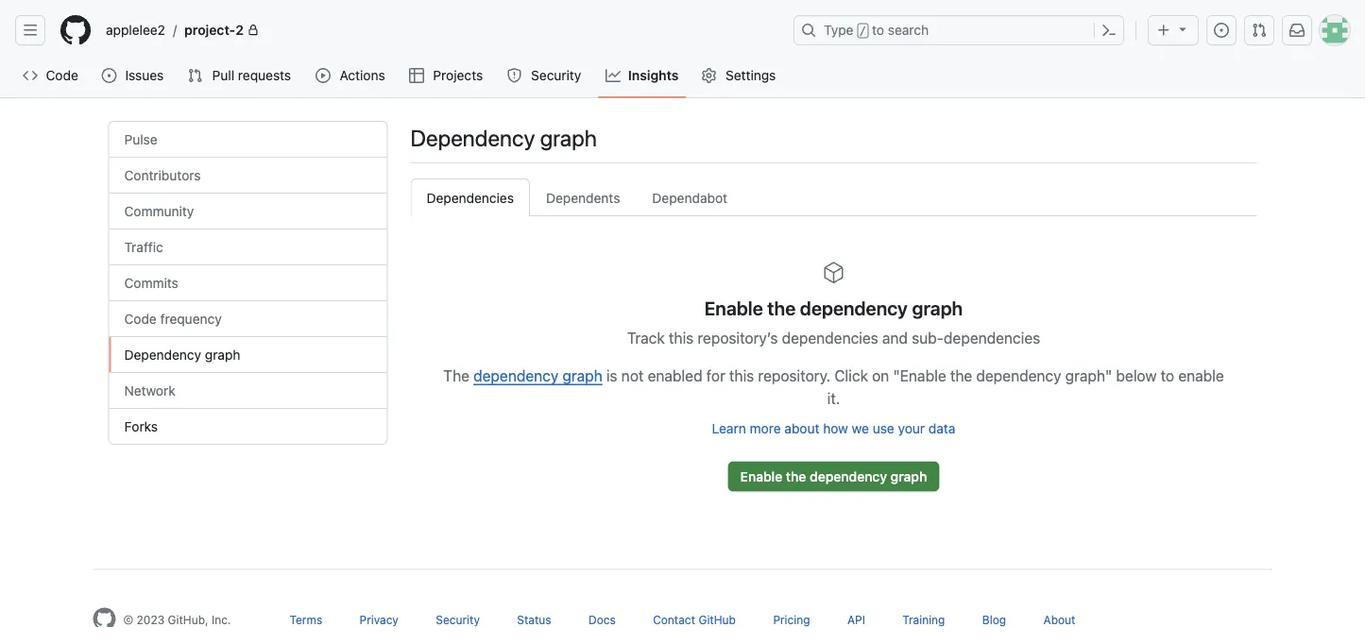 Task type: vqa. For each thing, say whether or not it's contained in the screenshot.
third 03- from the bottom
no



Task type: locate. For each thing, give the bounding box(es) containing it.
/ left project-
[[173, 22, 177, 38]]

dependency graph down frequency
[[124, 347, 241, 362]]

1 horizontal spatial dependency graph
[[411, 125, 597, 151]]

graph down your
[[891, 469, 927, 484]]

docs
[[589, 614, 616, 627]]

graph inside button
[[891, 469, 927, 484]]

dependabot
[[652, 190, 728, 206]]

track
[[627, 329, 665, 347]]

7 upgrade to github pro or make this repository public to enable this feature. element from the top
[[109, 373, 387, 409]]

dependabot link
[[636, 179, 744, 216]]

enable
[[1179, 367, 1225, 385]]

command palette image
[[1102, 23, 1117, 38]]

2 upgrade to github pro or make this repository public to enable this feature. element from the top
[[109, 158, 387, 194]]

graph up sub-
[[912, 297, 963, 319]]

graph left is
[[563, 367, 603, 385]]

security link
[[500, 61, 590, 90], [436, 614, 480, 627]]

this right track
[[669, 329, 694, 347]]

applelee2 /
[[106, 22, 177, 38]]

insights link
[[598, 61, 687, 90]]

dependencies up click
[[782, 329, 879, 347]]

0 horizontal spatial /
[[173, 22, 177, 38]]

0 vertical spatial git pull request image
[[1252, 23, 1267, 38]]

security left status link on the left bottom
[[436, 614, 480, 627]]

dependencies
[[782, 329, 879, 347], [944, 329, 1041, 347]]

graph image
[[606, 68, 621, 83]]

code right code icon
[[46, 68, 78, 83]]

code for code frequency
[[124, 311, 157, 327]]

type
[[824, 22, 854, 38]]

on
[[872, 367, 890, 385]]

list
[[98, 15, 782, 45]]

upgrade to github pro or make this repository public to enable this feature. element containing community
[[109, 194, 387, 230]]

1 vertical spatial git pull request image
[[188, 68, 203, 83]]

the up repository's
[[768, 297, 796, 319]]

0 horizontal spatial dependencies
[[782, 329, 879, 347]]

1 vertical spatial enable
[[741, 469, 783, 484]]

dependency up dependencies link at the left top
[[411, 125, 535, 151]]

upgrade to github pro or make this repository public to enable this feature. element
[[109, 122, 387, 158], [109, 158, 387, 194], [109, 194, 387, 230], [109, 230, 387, 266], [109, 266, 387, 301], [109, 301, 387, 337], [109, 373, 387, 409]]

dependency graph link
[[474, 367, 603, 385]]

terms
[[290, 614, 322, 627]]

security right 'shield' icon
[[531, 68, 581, 83]]

issues link
[[94, 61, 172, 90]]

/
[[173, 22, 177, 38], [860, 25, 867, 38]]

to
[[872, 22, 885, 38], [1161, 367, 1175, 385]]

0 vertical spatial security
[[531, 68, 581, 83]]

dependency
[[411, 125, 535, 151], [124, 347, 201, 362]]

1 horizontal spatial dependency
[[411, 125, 535, 151]]

pulse
[[124, 131, 158, 147]]

insights
[[628, 68, 679, 83]]

dependencies up "enable
[[944, 329, 1041, 347]]

1 horizontal spatial dependencies
[[944, 329, 1041, 347]]

1 vertical spatial security link
[[436, 614, 480, 627]]

/ for applelee2
[[173, 22, 177, 38]]

upgrade to github pro or make this repository public to enable this feature. element containing code frequency
[[109, 301, 387, 337]]

0 vertical spatial dependency graph
[[411, 125, 597, 151]]

3 upgrade to github pro or make this repository public to enable this feature. element from the top
[[109, 194, 387, 230]]

gear image
[[702, 68, 717, 83]]

dependency down we
[[810, 469, 887, 484]]

more
[[750, 421, 781, 437]]

this right for
[[730, 367, 754, 385]]

0 horizontal spatial security link
[[436, 614, 480, 627]]

0 horizontal spatial dependency
[[124, 347, 201, 362]]

4 upgrade to github pro or make this repository public to enable this feature. element from the top
[[109, 230, 387, 266]]

0 horizontal spatial code
[[46, 68, 78, 83]]

dependency inside enable the dependency graph track this repository's dependencies and sub-dependencies
[[800, 297, 908, 319]]

not
[[622, 367, 644, 385]]

commits
[[124, 275, 178, 291]]

graph down frequency
[[205, 347, 241, 362]]

dependency
[[800, 297, 908, 319], [474, 367, 559, 385], [977, 367, 1062, 385], [810, 469, 887, 484]]

1 horizontal spatial security
[[531, 68, 581, 83]]

1 upgrade to github pro or make this repository public to enable this feature. element from the top
[[109, 122, 387, 158]]

to inside the dependency graph is not enabled for this repository. click on "enable the dependency graph" below to enable it.
[[1161, 367, 1175, 385]]

git pull request image for issue opened icon
[[188, 68, 203, 83]]

1 horizontal spatial to
[[1161, 367, 1175, 385]]

1 horizontal spatial /
[[860, 25, 867, 38]]

shield image
[[507, 68, 522, 83]]

5 upgrade to github pro or make this repository public to enable this feature. element from the top
[[109, 266, 387, 301]]

0 vertical spatial dependency
[[411, 125, 535, 151]]

enable down more
[[741, 469, 783, 484]]

github,
[[168, 614, 208, 627]]

pull requests link
[[180, 61, 301, 90]]

graph up "dependents" link
[[540, 125, 597, 151]]

repository.
[[758, 367, 831, 385]]

enable inside button
[[741, 469, 783, 484]]

git pull request image left "pull" at the top of page
[[188, 68, 203, 83]]

security link left status link on the left bottom
[[436, 614, 480, 627]]

frequency
[[160, 311, 222, 327]]

code
[[46, 68, 78, 83], [124, 311, 157, 327]]

dependency graph down 'shield' icon
[[411, 125, 597, 151]]

code inside 'insights' element
[[124, 311, 157, 327]]

the for enable the dependency graph
[[786, 469, 807, 484]]

issue opened image
[[101, 68, 117, 83]]

notifications image
[[1290, 23, 1305, 38]]

network
[[124, 383, 175, 398]]

security
[[531, 68, 581, 83], [436, 614, 480, 627]]

git pull request image
[[1252, 23, 1267, 38], [188, 68, 203, 83]]

0 horizontal spatial to
[[872, 22, 885, 38]]

status link
[[517, 614, 552, 627]]

enable the dependency graph button
[[728, 462, 940, 492]]

1 vertical spatial the
[[951, 367, 973, 385]]

1 vertical spatial code
[[124, 311, 157, 327]]

/ inside type / to search
[[860, 25, 867, 38]]

issues
[[125, 68, 164, 83]]

search
[[888, 22, 929, 38]]

security link left "graph" icon
[[500, 61, 590, 90]]

dependency left graph"
[[977, 367, 1062, 385]]

graph
[[540, 125, 597, 151], [912, 297, 963, 319], [205, 347, 241, 362], [563, 367, 603, 385], [891, 469, 927, 484]]

the inside enable the dependency graph track this repository's dependencies and sub-dependencies
[[768, 297, 796, 319]]

0 horizontal spatial homepage image
[[60, 15, 91, 45]]

enable inside enable the dependency graph track this repository's dependencies and sub-dependencies
[[705, 297, 763, 319]]

blog
[[983, 614, 1007, 627]]

1 vertical spatial to
[[1161, 367, 1175, 385]]

0 vertical spatial enable
[[705, 297, 763, 319]]

insights element
[[108, 121, 388, 445]]

the
[[443, 367, 470, 385]]

1 horizontal spatial this
[[730, 367, 754, 385]]

about
[[1044, 614, 1076, 627]]

dependency inside button
[[810, 469, 887, 484]]

0 horizontal spatial git pull request image
[[188, 68, 203, 83]]

0 horizontal spatial dependency graph
[[124, 347, 241, 362]]

status
[[517, 614, 552, 627]]

1 vertical spatial dependency
[[124, 347, 201, 362]]

/ right type
[[860, 25, 867, 38]]

to left the search
[[872, 22, 885, 38]]

0 horizontal spatial this
[[669, 329, 694, 347]]

privacy link
[[360, 614, 399, 627]]

1 vertical spatial this
[[730, 367, 754, 385]]

dependency graph
[[411, 125, 597, 151], [124, 347, 241, 362]]

the right "enable
[[951, 367, 973, 385]]

homepage image left © on the bottom left
[[93, 608, 116, 627]]

git pull request image inside pull requests link
[[188, 68, 203, 83]]

how
[[823, 421, 849, 437]]

triangle down image
[[1176, 21, 1191, 36]]

the inside button
[[786, 469, 807, 484]]

code down commits
[[124, 311, 157, 327]]

2 vertical spatial the
[[786, 469, 807, 484]]

enable for enable the dependency graph track this repository's dependencies and sub-dependencies
[[705, 297, 763, 319]]

enable up repository's
[[705, 297, 763, 319]]

homepage image
[[60, 15, 91, 45], [93, 608, 116, 627]]

forks
[[124, 419, 158, 434]]

projects
[[433, 68, 483, 83]]

for
[[707, 367, 726, 385]]

git pull request image left the notifications icon at the top
[[1252, 23, 1267, 38]]

forks link
[[109, 409, 387, 444]]

applelee2
[[106, 22, 165, 38]]

code frequency
[[124, 311, 222, 327]]

code link
[[15, 61, 86, 90]]

2
[[236, 22, 244, 38]]

dependency graph inside 'insights' element
[[124, 347, 241, 362]]

the down about
[[786, 469, 807, 484]]

api
[[848, 614, 866, 627]]

/ inside 'applelee2 /'
[[173, 22, 177, 38]]

docs link
[[589, 614, 616, 627]]

0 vertical spatial code
[[46, 68, 78, 83]]

0 vertical spatial this
[[669, 329, 694, 347]]

0 vertical spatial to
[[872, 22, 885, 38]]

learn more about how we use your data link
[[712, 421, 956, 437]]

training link
[[903, 614, 945, 627]]

dependency down code frequency
[[124, 347, 201, 362]]

1 vertical spatial dependency graph
[[124, 347, 241, 362]]

0 vertical spatial the
[[768, 297, 796, 319]]

enable
[[705, 297, 763, 319], [741, 469, 783, 484]]

dependency down package icon
[[800, 297, 908, 319]]

0 vertical spatial security link
[[500, 61, 590, 90]]

projects link
[[402, 61, 492, 90]]

pricing
[[773, 614, 810, 627]]

the
[[768, 297, 796, 319], [951, 367, 973, 385], [786, 469, 807, 484]]

0 vertical spatial homepage image
[[60, 15, 91, 45]]

1 horizontal spatial code
[[124, 311, 157, 327]]

this
[[669, 329, 694, 347], [730, 367, 754, 385]]

graph inside 'insights' element
[[205, 347, 241, 362]]

1 vertical spatial homepage image
[[93, 608, 116, 627]]

1 vertical spatial security
[[436, 614, 480, 627]]

inc.
[[212, 614, 231, 627]]

1 horizontal spatial git pull request image
[[1252, 23, 1267, 38]]

/ for type
[[860, 25, 867, 38]]

to right below
[[1161, 367, 1175, 385]]

1 horizontal spatial homepage image
[[93, 608, 116, 627]]

6 upgrade to github pro or make this repository public to enable this feature. element from the top
[[109, 301, 387, 337]]

0 horizontal spatial security
[[436, 614, 480, 627]]

homepage image up code link
[[60, 15, 91, 45]]

pricing link
[[773, 614, 810, 627]]



Task type: describe. For each thing, give the bounding box(es) containing it.
repository's
[[698, 329, 778, 347]]

we
[[852, 421, 869, 437]]

contact github link
[[653, 614, 736, 627]]

dependents
[[546, 190, 620, 206]]

api link
[[848, 614, 866, 627]]

actions link
[[308, 61, 394, 90]]

project-2
[[184, 22, 244, 38]]

dependencies
[[427, 190, 514, 206]]

it.
[[828, 389, 840, 407]]

© 2023 github, inc.
[[123, 614, 231, 627]]

use
[[873, 421, 895, 437]]

table image
[[409, 68, 424, 83]]

traffic
[[124, 239, 163, 255]]

upgrade to github pro or make this repository public to enable this feature. element containing commits
[[109, 266, 387, 301]]

code for code
[[46, 68, 78, 83]]

upgrade to github pro or make this repository public to enable this feature. element containing pulse
[[109, 122, 387, 158]]

project-2 link
[[177, 15, 266, 45]]

below
[[1116, 367, 1157, 385]]

code image
[[23, 68, 38, 83]]

pull requests
[[212, 68, 291, 83]]

data
[[929, 421, 956, 437]]

list containing applelee2 /
[[98, 15, 782, 45]]

2023
[[137, 614, 165, 627]]

graph inside the dependency graph is not enabled for this repository. click on "enable the dependency graph" below to enable it.
[[563, 367, 603, 385]]

upgrade to github pro or make this repository public to enable this feature. element containing contributors
[[109, 158, 387, 194]]

type / to search
[[824, 22, 929, 38]]

enable the dependency graph track this repository's dependencies and sub-dependencies
[[627, 297, 1041, 347]]

upgrade to github pro or make this repository public to enable this feature. element containing traffic
[[109, 230, 387, 266]]

this inside the dependency graph is not enabled for this repository. click on "enable the dependency graph" below to enable it.
[[730, 367, 754, 385]]

privacy
[[360, 614, 399, 627]]

actions
[[340, 68, 385, 83]]

learn more about how we use your data
[[712, 421, 956, 437]]

blog link
[[983, 614, 1007, 627]]

contact
[[653, 614, 696, 627]]

contributors
[[124, 167, 201, 183]]

about link
[[1044, 614, 1076, 627]]

issue opened image
[[1214, 23, 1229, 38]]

requests
[[238, 68, 291, 83]]

community
[[124, 203, 194, 219]]

this inside enable the dependency graph track this repository's dependencies and sub-dependencies
[[669, 329, 694, 347]]

graph inside enable the dependency graph track this repository's dependencies and sub-dependencies
[[912, 297, 963, 319]]

dependency inside 'insights' element
[[124, 347, 201, 362]]

2 dependencies from the left
[[944, 329, 1041, 347]]

training
[[903, 614, 945, 627]]

the inside the dependency graph is not enabled for this repository. click on "enable the dependency graph" below to enable it.
[[951, 367, 973, 385]]

dependency graph link
[[109, 337, 387, 373]]

dependency right the the
[[474, 367, 559, 385]]

the for enable the dependency graph track this repository's dependencies and sub-dependencies
[[768, 297, 796, 319]]

©
[[123, 614, 133, 627]]

graph"
[[1066, 367, 1113, 385]]

settings
[[726, 68, 776, 83]]

github
[[699, 614, 736, 627]]

contact github
[[653, 614, 736, 627]]

click
[[835, 367, 868, 385]]

upgrade to github pro or make this repository public to enable this feature. element containing network
[[109, 373, 387, 409]]

project-
[[184, 22, 236, 38]]

1 horizontal spatial security link
[[500, 61, 590, 90]]

lock image
[[247, 25, 259, 36]]

is
[[607, 367, 618, 385]]

play image
[[316, 68, 331, 83]]

enabled
[[648, 367, 703, 385]]

the dependency graph is not enabled for this repository. click on "enable the dependency graph" below to enable it.
[[443, 367, 1225, 407]]

about
[[785, 421, 820, 437]]

terms link
[[290, 614, 322, 627]]

applelee2 link
[[98, 15, 173, 45]]

and
[[883, 329, 908, 347]]

"enable
[[893, 367, 947, 385]]

git pull request image for issue opened image
[[1252, 23, 1267, 38]]

your
[[898, 421, 925, 437]]

plus image
[[1157, 23, 1172, 38]]

package image
[[823, 262, 845, 284]]

settings link
[[694, 61, 785, 90]]

dependents link
[[530, 179, 636, 216]]

learn
[[712, 421, 746, 437]]

sub-
[[912, 329, 944, 347]]

dependencies link
[[411, 179, 530, 216]]

enable the dependency graph
[[741, 469, 927, 484]]

enable for enable the dependency graph
[[741, 469, 783, 484]]

1 dependencies from the left
[[782, 329, 879, 347]]

pull
[[212, 68, 235, 83]]



